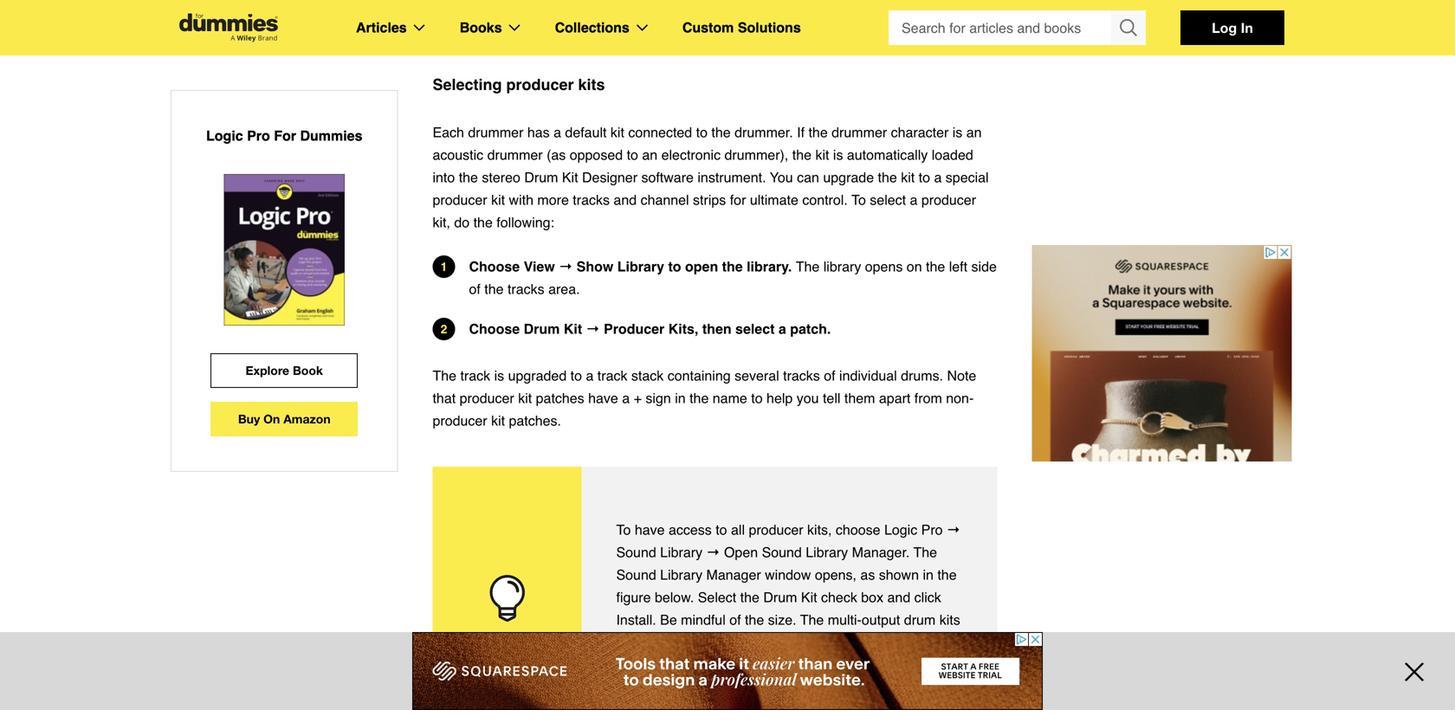 Task type: describe. For each thing, give the bounding box(es) containing it.
strips
[[693, 192, 726, 208]]

custom solutions
[[682, 19, 801, 36]]

upgraded
[[508, 368, 567, 384]]

1 track from the left
[[460, 368, 490, 384]]

producer down special
[[921, 192, 976, 208]]

library right "show"
[[617, 259, 664, 275]]

golden-
[[635, 657, 681, 673]]

open
[[724, 545, 758, 561]]

the right if
[[809, 124, 828, 140]]

drum
[[904, 612, 936, 628]]

each drummer has a default kit connected to the drummer. if the drummer character is an acoustic drummer (as opposed to an electronic drummer), the kit is automatically loaded into the stereo drum kit designer software instrument. you can upgrade the kit to a special producer kit with more tracks and channel strips for ultimate control. to select a producer kit, do the following:
[[433, 124, 989, 231]]

opens
[[865, 259, 903, 275]]

pro inside to have access to all producer kits, choose logic pro → sound library →
[[921, 522, 943, 538]]

producer inside to have access to all producer kits, choose logic pro → sound library →
[[749, 522, 803, 538]]

1 horizontal spatial kits
[[818, 635, 839, 651]]

tracks inside 'the library opens on the left side of the tracks area.'
[[508, 281, 544, 297]]

drums.
[[901, 368, 943, 384]]

books
[[460, 19, 502, 36]]

drummer up "automatically"
[[832, 124, 887, 140]]

every
[[894, 657, 928, 673]]

eared
[[681, 657, 716, 673]]

2 horizontal spatial kits
[[940, 612, 960, 628]]

upgrade
[[823, 169, 874, 186]]

of inside the track is upgraded to a track stack containing several tracks of individual drums. note that producer kit patches have a + sign in the name to help you tell them apart from non- producer kit patches.
[[824, 368, 835, 384]]

the right on
[[926, 259, 945, 275]]

window
[[765, 567, 811, 583]]

the up click
[[937, 567, 957, 583]]

all
[[731, 522, 745, 538]]

0 horizontal spatial kits
[[578, 76, 605, 94]]

0 horizontal spatial select
[[735, 321, 775, 337]]

have inside to have access to all producer kits, choose logic pro → sound library →
[[635, 522, 665, 538]]

is inside the track is upgraded to a track stack containing several tracks of individual drums. note that producer kit patches have a + sign in the name to help you tell them apart from non- producer kit patches.
[[494, 368, 504, 384]]

non-
[[946, 390, 974, 406]]

buy on amazon link
[[211, 402, 358, 437]]

engineered
[[877, 635, 946, 651]]

cookie consent banner dialog
[[0, 648, 1455, 710]]

open article categories image
[[414, 24, 425, 31]]

in inside open sound library manager. the sound library manager window opens, as shown in the figure below. select the drum kit check box and click install. be mindful of the size. the multi-output drum kits are over 10 gigabytes, but these kits were engineered by golden-eared professionals and are worth every gigabyte.
[[923, 567, 934, 583]]

do
[[454, 215, 470, 231]]

selecting producer kits
[[433, 76, 605, 94]]

0 horizontal spatial pro
[[247, 128, 270, 144]]

select inside each drummer has a default kit connected to the drummer. if the drummer character is an acoustic drummer (as opposed to an electronic drummer), the kit is automatically loaded into the stereo drum kit designer software instrument. you can upgrade the kit to a special producer kit with more tracks and channel strips for ultimate control. to select a producer kit, do the following:
[[870, 192, 906, 208]]

drummer.
[[735, 124, 793, 140]]

explore book link
[[211, 353, 358, 388]]

ultimate
[[750, 192, 798, 208]]

character
[[891, 124, 949, 140]]

automatically
[[847, 147, 928, 163]]

to up electronic
[[696, 124, 708, 140]]

1 horizontal spatial an
[[966, 124, 982, 140]]

electronic
[[661, 147, 721, 163]]

logic pro for dummies
[[206, 128, 362, 144]]

book image image
[[224, 174, 345, 326]]

logic inside to have access to all producer kits, choose logic pro → sound library →
[[884, 522, 917, 538]]

open collections list image
[[636, 24, 648, 31]]

from
[[914, 390, 942, 406]]

tell
[[823, 390, 841, 406]]

drum inside open sound library manager. the sound library manager window opens, as shown in the figure below. select the drum kit check box and click install. be mindful of the size. the multi-output drum kits are over 10 gigabytes, but these kits were engineered by golden-eared professionals and are worth every gigabyte.
[[763, 590, 797, 606]]

have inside the track is upgraded to a track stack containing several tracks of individual drums. note that producer kit patches have a + sign in the name to help you tell them apart from non- producer kit patches.
[[588, 390, 618, 406]]

to left special
[[919, 169, 930, 186]]

were
[[843, 635, 873, 651]]

1 vertical spatial and
[[887, 590, 911, 606]]

choose for choose drum kit → producer kits, then select a patch.
[[469, 321, 520, 337]]

tracks inside each drummer has a default kit connected to the drummer. if the drummer character is an acoustic drummer (as opposed to an electronic drummer), the kit is automatically loaded into the stereo drum kit designer software instrument. you can upgrade the kit to a special producer kit with more tracks and channel strips for ultimate control. to select a producer kit, do the following:
[[573, 192, 610, 208]]

kit up 'opposed'
[[611, 124, 624, 140]]

kit down "automatically"
[[901, 169, 915, 186]]

drum inside each drummer has a default kit connected to the drummer. if the drummer character is an acoustic drummer (as opposed to an electronic drummer), the kit is automatically loaded into the stereo drum kit designer software instrument. you can upgrade the kit to a special producer kit with more tracks and channel strips for ultimate control. to select a producer kit, do the following:
[[524, 169, 558, 186]]

library
[[824, 259, 861, 275]]

the inside the track is upgraded to a track stack containing several tracks of individual drums. note that producer kit patches have a + sign in the name to help you tell them apart from non- producer kit patches.
[[690, 390, 709, 406]]

select
[[698, 590, 736, 606]]

collections
[[555, 19, 630, 36]]

help
[[767, 390, 793, 406]]

a left + on the bottom left of the page
[[622, 390, 630, 406]]

the down if
[[792, 147, 812, 163]]

articles
[[356, 19, 407, 36]]

the right open
[[722, 259, 743, 275]]

to inside to have access to all producer kits, choose logic pro → sound library →
[[616, 522, 631, 538]]

you
[[797, 390, 819, 406]]

producer right that
[[460, 390, 514, 406]]

2 track from the left
[[597, 368, 628, 384]]

patch.
[[790, 321, 831, 337]]

default
[[565, 124, 607, 140]]

0 vertical spatial are
[[616, 635, 636, 651]]

connected
[[628, 124, 692, 140]]

custom solutions link
[[682, 16, 801, 39]]

on
[[263, 412, 280, 426]]

professionals
[[720, 657, 802, 673]]

kit left patches.
[[491, 413, 505, 429]]

mindful
[[681, 612, 726, 628]]

library inside to have access to all producer kits, choose logic pro → sound library →
[[660, 545, 703, 561]]

then
[[702, 321, 732, 337]]

opposed
[[570, 147, 623, 163]]

sound inside to have access to all producer kits, choose logic pro → sound library →
[[616, 545, 656, 561]]

1 vertical spatial advertisement element
[[412, 632, 1043, 710]]

each
[[433, 124, 464, 140]]

gigabytes,
[[690, 635, 753, 651]]

kit up can
[[815, 147, 829, 163]]

left
[[949, 259, 968, 275]]

custom
[[682, 19, 734, 36]]

kit down stereo
[[491, 192, 505, 208]]

into
[[433, 169, 455, 186]]

the track is upgraded to a track stack containing several tracks of individual drums. note that producer kit patches have a + sign in the name to help you tell them apart from non- producer kit patches.
[[433, 368, 976, 429]]

(as
[[547, 147, 566, 163]]

to inside to have access to all producer kits, choose logic pro → sound library →
[[716, 522, 727, 538]]

1 vertical spatial drum
[[524, 321, 560, 337]]

log
[[1212, 19, 1237, 36]]

library.
[[747, 259, 792, 275]]

gigabyte.
[[616, 680, 672, 696]]

producer down that
[[433, 413, 487, 429]]

control.
[[802, 192, 848, 208]]

log in
[[1212, 19, 1253, 36]]

drummer up stereo
[[487, 147, 543, 163]]

producer up do
[[433, 192, 487, 208]]

sign
[[646, 390, 671, 406]]

kits,
[[807, 522, 832, 538]]

stack
[[631, 368, 664, 384]]

more
[[537, 192, 569, 208]]

but
[[757, 635, 776, 651]]

them
[[844, 390, 875, 406]]

the inside the track is upgraded to a track stack containing several tracks of individual drums. note that producer kit patches have a + sign in the name to help you tell them apart from non- producer kit patches.
[[433, 368, 457, 384]]

over
[[640, 635, 667, 651]]

explore
[[246, 363, 289, 378]]

in inside the track is upgraded to a track stack containing several tracks of individual drums. note that producer kit patches have a + sign in the name to help you tell them apart from non- producer kit patches.
[[675, 390, 686, 406]]

to have access to all producer kits, choose logic pro → sound library →
[[616, 522, 961, 561]]

patches.
[[509, 413, 561, 429]]

name
[[713, 390, 747, 406]]

patches
[[536, 390, 584, 406]]

in
[[1241, 19, 1253, 36]]

choose view → show library to open the library.
[[469, 259, 796, 275]]

instrument.
[[698, 169, 766, 186]]



Task type: locate. For each thing, give the bounding box(es) containing it.
a down "automatically"
[[910, 192, 918, 208]]

1 horizontal spatial to
[[852, 192, 866, 208]]

0 horizontal spatial have
[[588, 390, 618, 406]]

and down these
[[806, 657, 829, 673]]

to up patches on the bottom of the page
[[571, 368, 582, 384]]

drummer left has
[[468, 124, 523, 140]]

are up by
[[616, 635, 636, 651]]

1 vertical spatial kit
[[564, 321, 582, 337]]

manager.
[[852, 545, 910, 561]]

of inside 'the library opens on the left side of the tracks area.'
[[469, 281, 481, 297]]

with
[[509, 192, 534, 208]]

1 vertical spatial in
[[923, 567, 934, 583]]

show
[[577, 259, 614, 275]]

0 vertical spatial drum
[[524, 169, 558, 186]]

0 vertical spatial in
[[675, 390, 686, 406]]

1 horizontal spatial select
[[870, 192, 906, 208]]

kit inside open sound library manager. the sound library manager window opens, as shown in the figure below. select the drum kit check box and click install. be mindful of the size. the multi-output drum kits are over 10 gigabytes, but these kits were engineered by golden-eared professionals and are worth every gigabyte.
[[801, 590, 817, 606]]

have left + on the bottom left of the page
[[588, 390, 618, 406]]

0 vertical spatial advertisement element
[[1032, 245, 1292, 462]]

0 horizontal spatial and
[[614, 192, 637, 208]]

selecting
[[433, 76, 502, 94]]

2 vertical spatial is
[[494, 368, 504, 384]]

to down upgrade
[[852, 192, 866, 208]]

0 vertical spatial tracks
[[573, 192, 610, 208]]

a left patch.
[[779, 321, 786, 337]]

1 vertical spatial to
[[616, 522, 631, 538]]

tracks inside the track is upgraded to a track stack containing several tracks of individual drums. note that producer kit patches have a + sign in the name to help you tell them apart from non- producer kit patches.
[[783, 368, 820, 384]]

the left library
[[796, 259, 820, 275]]

apart
[[879, 390, 911, 406]]

track
[[460, 368, 490, 384], [597, 368, 628, 384]]

kits,
[[668, 321, 698, 337]]

track left stack
[[597, 368, 628, 384]]

0 horizontal spatial is
[[494, 368, 504, 384]]

of
[[469, 281, 481, 297], [824, 368, 835, 384], [729, 612, 741, 628]]

0 horizontal spatial logic
[[206, 128, 243, 144]]

0 vertical spatial select
[[870, 192, 906, 208]]

below.
[[655, 590, 694, 606]]

1 horizontal spatial track
[[597, 368, 628, 384]]

1 vertical spatial of
[[824, 368, 835, 384]]

drummer),
[[725, 147, 788, 163]]

worth
[[857, 657, 891, 673]]

amazon
[[283, 412, 331, 426]]

group
[[889, 10, 1146, 45]]

designer
[[582, 169, 638, 186]]

a down loaded
[[934, 169, 942, 186]]

kit down area. at the top of the page
[[564, 321, 582, 337]]

2 vertical spatial kit
[[801, 590, 817, 606]]

to left open
[[668, 259, 681, 275]]

0 horizontal spatial are
[[616, 635, 636, 651]]

manager
[[706, 567, 761, 583]]

to down several
[[751, 390, 763, 406]]

producer
[[506, 76, 574, 94], [433, 192, 487, 208], [921, 192, 976, 208], [460, 390, 514, 406], [433, 413, 487, 429], [749, 522, 803, 538]]

+
[[634, 390, 642, 406]]

acoustic
[[433, 147, 483, 163]]

library down access
[[660, 545, 703, 561]]

are
[[616, 635, 636, 651], [833, 657, 853, 673]]

drum
[[524, 169, 558, 186], [524, 321, 560, 337], [763, 590, 797, 606]]

in up click
[[923, 567, 934, 583]]

kit,
[[433, 215, 450, 231]]

choose up upgraded
[[469, 321, 520, 337]]

select right the "then"
[[735, 321, 775, 337]]

following:
[[497, 215, 554, 231]]

0 vertical spatial to
[[852, 192, 866, 208]]

output
[[862, 612, 900, 628]]

choose left view
[[469, 259, 520, 275]]

of up gigabytes,
[[729, 612, 741, 628]]

0 vertical spatial of
[[469, 281, 481, 297]]

logic left for
[[206, 128, 243, 144]]

note
[[947, 368, 976, 384]]

to left all
[[716, 522, 727, 538]]

the right do
[[473, 215, 493, 231]]

figure
[[616, 590, 651, 606]]

0 vertical spatial kits
[[578, 76, 605, 94]]

drummer
[[468, 124, 523, 140], [832, 124, 887, 140], [487, 147, 543, 163]]

has
[[527, 124, 550, 140]]

0 vertical spatial an
[[966, 124, 982, 140]]

a right upgraded
[[586, 368, 594, 384]]

sound
[[616, 545, 656, 561], [762, 545, 802, 561], [616, 567, 656, 583]]

of down do
[[469, 281, 481, 297]]

0 vertical spatial choose
[[469, 259, 520, 275]]

the up electronic
[[711, 124, 731, 140]]

log in link
[[1181, 10, 1285, 45]]

is up loaded
[[953, 124, 963, 140]]

for
[[274, 128, 296, 144]]

you
[[770, 169, 793, 186]]

explore book
[[246, 363, 323, 378]]

these
[[780, 635, 814, 651]]

book
[[293, 363, 323, 378]]

the up shown
[[913, 545, 937, 561]]

2 vertical spatial and
[[806, 657, 829, 673]]

1 vertical spatial logic
[[884, 522, 917, 538]]

side
[[971, 259, 997, 275]]

Search for articles and books text field
[[889, 10, 1113, 45]]

on
[[907, 259, 922, 275]]

to left access
[[616, 522, 631, 538]]

and down designer
[[614, 192, 637, 208]]

a right has
[[554, 124, 561, 140]]

0 horizontal spatial an
[[642, 147, 658, 163]]

0 horizontal spatial to
[[616, 522, 631, 538]]

an down the connected on the top
[[642, 147, 658, 163]]

1 vertical spatial are
[[833, 657, 853, 673]]

can
[[797, 169, 819, 186]]

0 vertical spatial have
[[588, 390, 618, 406]]

access
[[669, 522, 712, 538]]

kit
[[562, 169, 578, 186], [564, 321, 582, 337], [801, 590, 817, 606]]

select
[[870, 192, 906, 208], [735, 321, 775, 337]]

the inside 'the library opens on the left side of the tracks area.'
[[796, 259, 820, 275]]

is left upgraded
[[494, 368, 504, 384]]

library down kits,
[[806, 545, 848, 561]]

and inside each drummer has a default kit connected to the drummer. if the drummer character is an acoustic drummer (as opposed to an electronic drummer), the kit is automatically loaded into the stereo drum kit designer software instrument. you can upgrade the kit to a special producer kit with more tracks and channel strips for ultimate control. to select a producer kit, do the following:
[[614, 192, 637, 208]]

the up these
[[800, 612, 824, 628]]

special
[[946, 169, 989, 186]]

0 vertical spatial is
[[953, 124, 963, 140]]

0 horizontal spatial track
[[460, 368, 490, 384]]

stereo
[[482, 169, 520, 186]]

the library opens on the left side of the tracks area.
[[469, 259, 997, 297]]

the up but
[[745, 612, 764, 628]]

2 vertical spatial kits
[[818, 635, 839, 651]]

1 horizontal spatial tracks
[[573, 192, 610, 208]]

2 vertical spatial of
[[729, 612, 741, 628]]

channel
[[641, 192, 689, 208]]

by
[[616, 657, 631, 673]]

1 horizontal spatial is
[[833, 147, 843, 163]]

0 vertical spatial kit
[[562, 169, 578, 186]]

are down were
[[833, 657, 853, 673]]

kit down (as
[[562, 169, 578, 186]]

the right the into
[[459, 169, 478, 186]]

kits right drum in the bottom of the page
[[940, 612, 960, 628]]

logic up manager.
[[884, 522, 917, 538]]

1 horizontal spatial logic
[[884, 522, 917, 538]]

producer
[[604, 321, 665, 337]]

1 vertical spatial kits
[[940, 612, 960, 628]]

drum down area. at the top of the page
[[524, 321, 560, 337]]

0 horizontal spatial in
[[675, 390, 686, 406]]

logic
[[206, 128, 243, 144], [884, 522, 917, 538]]

loaded
[[932, 147, 973, 163]]

open sound library manager. the sound library manager window opens, as shown in the figure below. select the drum kit check box and click install. be mindful of the size. the multi-output drum kits are over 10 gigabytes, but these kits were engineered by golden-eared professionals and are worth every gigabyte.
[[616, 545, 960, 696]]

tracks
[[573, 192, 610, 208], [508, 281, 544, 297], [783, 368, 820, 384]]

the down 'containing'
[[690, 390, 709, 406]]

to
[[852, 192, 866, 208], [616, 522, 631, 538]]

have left access
[[635, 522, 665, 538]]

to up designer
[[627, 147, 638, 163]]

1 horizontal spatial of
[[729, 612, 741, 628]]

opens,
[[815, 567, 857, 583]]

kit
[[611, 124, 624, 140], [815, 147, 829, 163], [901, 169, 915, 186], [491, 192, 505, 208], [518, 390, 532, 406], [491, 413, 505, 429]]

as
[[860, 567, 875, 583]]

2 horizontal spatial is
[[953, 124, 963, 140]]

the up that
[[433, 368, 457, 384]]

1 vertical spatial is
[[833, 147, 843, 163]]

2 horizontal spatial of
[[824, 368, 835, 384]]

0 vertical spatial pro
[[247, 128, 270, 144]]

logo image
[[171, 13, 287, 42]]

in right sign at left bottom
[[675, 390, 686, 406]]

choose
[[836, 522, 880, 538]]

10
[[671, 635, 686, 651]]

the down manager
[[740, 590, 760, 606]]

the
[[711, 124, 731, 140], [809, 124, 828, 140], [792, 147, 812, 163], [459, 169, 478, 186], [878, 169, 897, 186], [473, 215, 493, 231], [722, 259, 743, 275], [926, 259, 945, 275], [484, 281, 504, 297], [690, 390, 709, 406], [937, 567, 957, 583], [740, 590, 760, 606], [745, 612, 764, 628]]

1 vertical spatial choose
[[469, 321, 520, 337]]

area.
[[548, 281, 580, 297]]

track left upgraded
[[460, 368, 490, 384]]

0 vertical spatial logic
[[206, 128, 243, 144]]

library up below.
[[660, 567, 703, 583]]

an up loaded
[[966, 124, 982, 140]]

0 horizontal spatial of
[[469, 281, 481, 297]]

containing
[[668, 368, 731, 384]]

of up the "tell"
[[824, 368, 835, 384]]

advertisement element
[[1032, 245, 1292, 462], [412, 632, 1043, 710]]

select down "automatically"
[[870, 192, 906, 208]]

and down shown
[[887, 590, 911, 606]]

the left area. at the top of the page
[[484, 281, 504, 297]]

tracks down designer
[[573, 192, 610, 208]]

open book categories image
[[509, 24, 520, 31]]

kit up patches.
[[518, 390, 532, 406]]

shown
[[879, 567, 919, 583]]

2 horizontal spatial and
[[887, 590, 911, 606]]

0 vertical spatial and
[[614, 192, 637, 208]]

2 choose from the top
[[469, 321, 520, 337]]

to
[[696, 124, 708, 140], [627, 147, 638, 163], [919, 169, 930, 186], [668, 259, 681, 275], [571, 368, 582, 384], [751, 390, 763, 406], [716, 522, 727, 538]]

library
[[617, 259, 664, 275], [660, 545, 703, 561], [806, 545, 848, 561], [660, 567, 703, 583]]

kits down multi-
[[818, 635, 839, 651]]

be
[[660, 612, 677, 628]]

2 horizontal spatial tracks
[[783, 368, 820, 384]]

2 vertical spatial drum
[[763, 590, 797, 606]]

of inside open sound library manager. the sound library manager window opens, as shown in the figure below. select the drum kit check box and click install. be mindful of the size. the multi-output drum kits are over 10 gigabytes, but these kits were engineered by golden-eared professionals and are worth every gigabyte.
[[729, 612, 741, 628]]

2 vertical spatial tracks
[[783, 368, 820, 384]]

1 horizontal spatial in
[[923, 567, 934, 583]]

check
[[821, 590, 857, 606]]

open
[[685, 259, 718, 275]]

1 horizontal spatial pro
[[921, 522, 943, 538]]

1 horizontal spatial are
[[833, 657, 853, 673]]

kits up default
[[578, 76, 605, 94]]

tracks down view
[[508, 281, 544, 297]]

drum up more
[[524, 169, 558, 186]]

choose drum kit → producer kits, then select a patch.
[[469, 321, 831, 337]]

pro left for
[[247, 128, 270, 144]]

the down "automatically"
[[878, 169, 897, 186]]

and
[[614, 192, 637, 208], [887, 590, 911, 606], [806, 657, 829, 673]]

is
[[953, 124, 963, 140], [833, 147, 843, 163], [494, 368, 504, 384]]

1 horizontal spatial have
[[635, 522, 665, 538]]

1 horizontal spatial and
[[806, 657, 829, 673]]

choose for choose view → show library to open the library.
[[469, 259, 520, 275]]

1 choose from the top
[[469, 259, 520, 275]]

kit inside each drummer has a default kit connected to the drummer. if the drummer character is an acoustic drummer (as opposed to an electronic drummer), the kit is automatically loaded into the stereo drum kit designer software instrument. you can upgrade the kit to a special producer kit with more tracks and channel strips for ultimate control. to select a producer kit, do the following:
[[562, 169, 578, 186]]

kit left check
[[801, 590, 817, 606]]

drum up size.
[[763, 590, 797, 606]]

producer up has
[[506, 76, 574, 94]]

is up upgrade
[[833, 147, 843, 163]]

to inside each drummer has a default kit connected to the drummer. if the drummer character is an acoustic drummer (as opposed to an electronic drummer), the kit is automatically loaded into the stereo drum kit designer software instrument. you can upgrade the kit to a special producer kit with more tracks and channel strips for ultimate control. to select a producer kit, do the following:
[[852, 192, 866, 208]]

1 vertical spatial tracks
[[508, 281, 544, 297]]

tracks up you
[[783, 368, 820, 384]]

1 vertical spatial have
[[635, 522, 665, 538]]

1 vertical spatial select
[[735, 321, 775, 337]]

1 vertical spatial an
[[642, 147, 658, 163]]

1 vertical spatial pro
[[921, 522, 943, 538]]

producer right all
[[749, 522, 803, 538]]

buy on amazon
[[238, 412, 331, 426]]

pro up click
[[921, 522, 943, 538]]

0 horizontal spatial tracks
[[508, 281, 544, 297]]



Task type: vqa. For each thing, say whether or not it's contained in the screenshot.
the Choose to the bottom
yes



